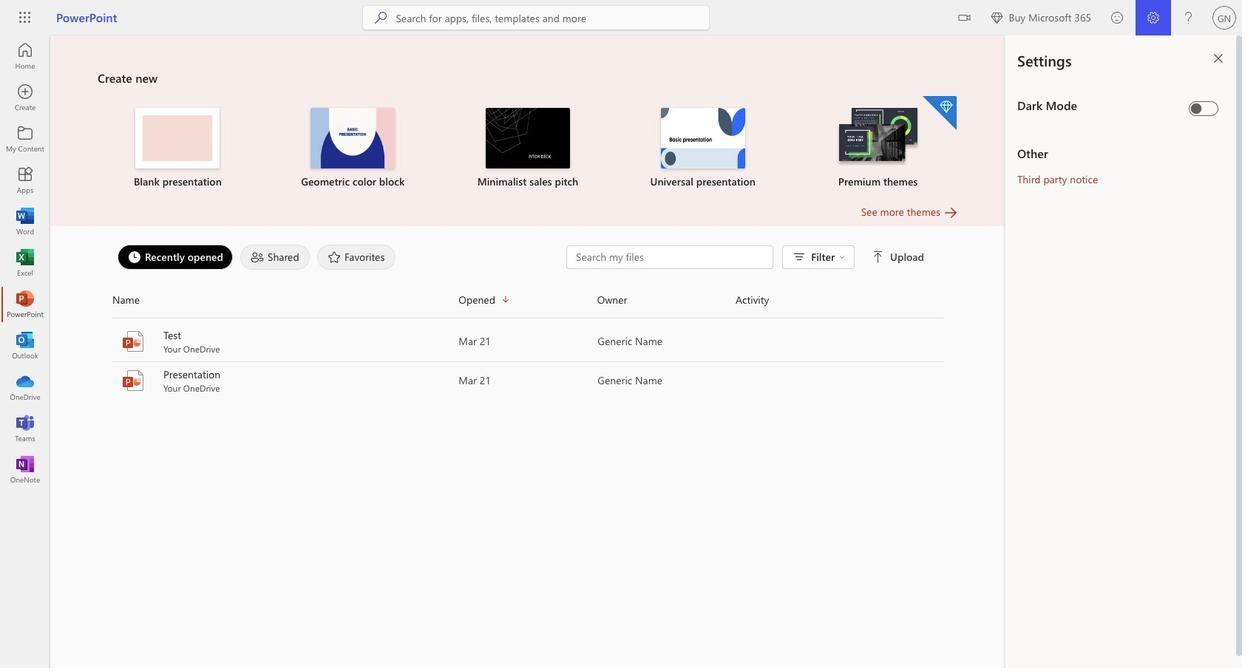 Task type: locate. For each thing, give the bounding box(es) containing it.
Search my files text field
[[575, 250, 765, 265]]

main content
[[50, 35, 1006, 401]]

powerpoint image inside name presentation cell
[[121, 369, 145, 393]]

application
[[0, 35, 1006, 668]]

tab
[[114, 245, 237, 270], [237, 245, 313, 270], [313, 245, 400, 270]]

universal presentation image
[[661, 108, 745, 169]]

word image
[[18, 214, 33, 229]]

recently opened element
[[118, 245, 233, 270]]

2 tab from the left
[[237, 245, 313, 270]]

region
[[961, 35, 1242, 668], [1006, 35, 1242, 668]]

blank presentation element
[[99, 108, 256, 189]]

list
[[98, 95, 958, 204]]

name presentation cell
[[112, 368, 459, 394]]

1 vertical spatial powerpoint image
[[121, 330, 145, 353]]

2 vertical spatial powerpoint image
[[121, 369, 145, 393]]

outlook image
[[18, 339, 33, 353]]

3 tab from the left
[[313, 245, 400, 270]]

other element
[[1017, 146, 1225, 162]]

dark mode element
[[1017, 98, 1183, 114]]

create image
[[18, 90, 33, 105]]

home image
[[18, 49, 33, 64]]

powerpoint image
[[18, 297, 33, 312], [121, 330, 145, 353], [121, 369, 145, 393]]

banner
[[0, 0, 1242, 38]]

None search field
[[363, 6, 709, 30]]

row
[[112, 288, 944, 319]]

minimalist sales pitch element
[[449, 108, 607, 189]]

tab list
[[114, 241, 566, 274]]

geometric color block image
[[311, 108, 395, 169]]

navigation
[[0, 35, 50, 491]]

powerpoint image inside name test cell
[[121, 330, 145, 353]]

powerpoint image for name test cell
[[121, 330, 145, 353]]

onenote image
[[18, 463, 33, 478]]

powerpoint image for name presentation cell
[[121, 369, 145, 393]]



Task type: vqa. For each thing, say whether or not it's contained in the screenshot.
Premium themes element
yes



Task type: describe. For each thing, give the bounding box(es) containing it.
premium themes element
[[799, 96, 957, 189]]

1 region from the left
[[961, 35, 1242, 668]]

Search box. Suggestions appear as you type. search field
[[396, 6, 709, 30]]

1 tab from the left
[[114, 245, 237, 270]]

premium templates diamond image
[[923, 96, 957, 130]]

2 region from the left
[[1006, 35, 1242, 668]]

my content image
[[18, 132, 33, 146]]

0 vertical spatial powerpoint image
[[18, 297, 33, 312]]

teams image
[[18, 421, 33, 436]]

favorites element
[[317, 245, 396, 270]]

universal presentation element
[[624, 108, 782, 189]]

gn image
[[1213, 6, 1236, 30]]

premium themes image
[[836, 108, 920, 167]]

onedrive image
[[18, 380, 33, 395]]

excel image
[[18, 256, 33, 271]]

minimalist sales pitch image
[[486, 108, 570, 169]]

activity, column 4 of 4 column header
[[736, 288, 944, 312]]

displaying 2 out of 2 files. status
[[566, 245, 927, 269]]

name test cell
[[112, 328, 459, 355]]

shared element
[[240, 245, 310, 270]]

geometric color block element
[[274, 108, 432, 189]]

apps image
[[18, 173, 33, 188]]



